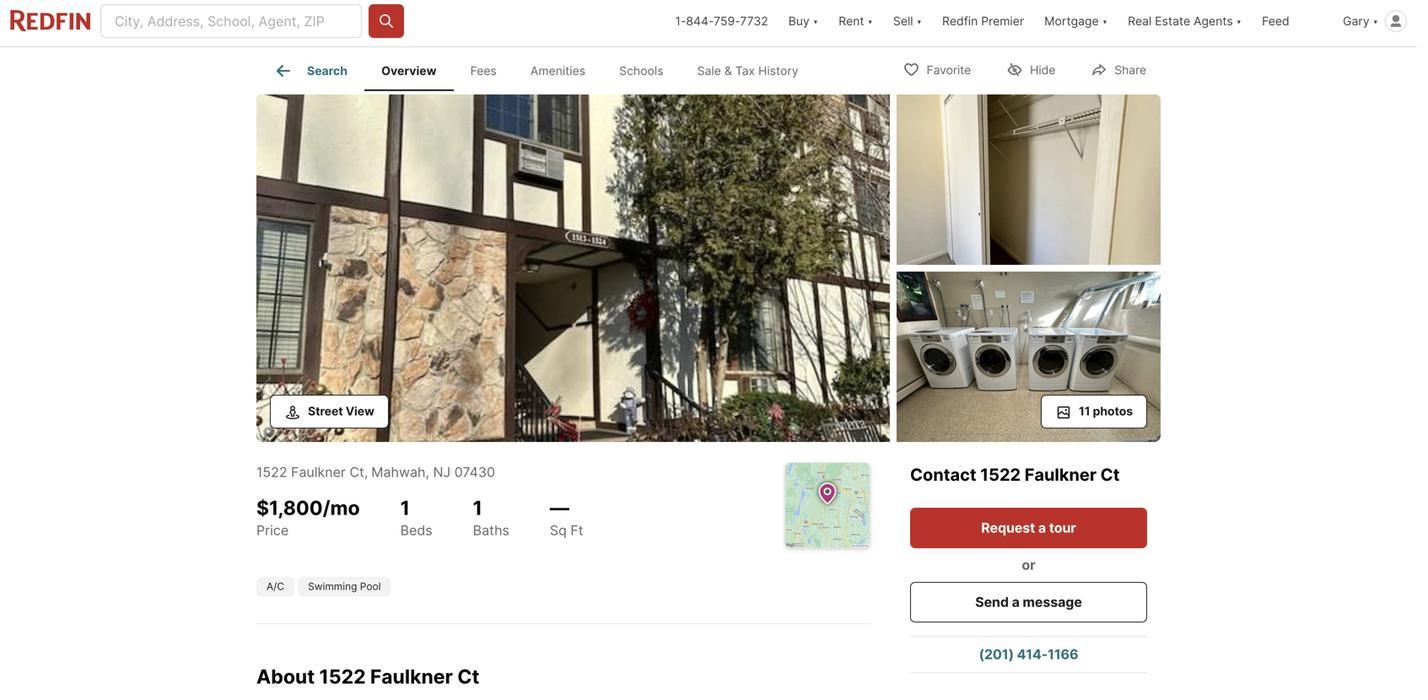 Task type: vqa. For each thing, say whether or not it's contained in the screenshot.
the Rent
yes



Task type: locate. For each thing, give the bounding box(es) containing it.
5 ▾ from the left
[[1237, 14, 1242, 28]]

1 vertical spatial a
[[1012, 594, 1020, 611]]

feed button
[[1253, 0, 1334, 46]]

faulkner
[[291, 464, 346, 481], [1025, 465, 1097, 485], [370, 665, 453, 689]]

,
[[364, 464, 368, 481], [426, 464, 430, 481]]

tab list containing search
[[257, 47, 829, 91]]

4 ▾ from the left
[[1103, 14, 1108, 28]]

1522
[[257, 464, 287, 481], [981, 465, 1021, 485], [319, 665, 366, 689]]

image image
[[257, 95, 890, 442], [897, 95, 1161, 265], [897, 272, 1161, 442]]

message
[[1023, 594, 1083, 611]]

schools
[[620, 64, 664, 78]]

request
[[982, 520, 1036, 536]]

hide
[[1031, 63, 1056, 77]]

send a message
[[976, 594, 1083, 611]]

search link
[[273, 61, 348, 81]]

▾ inside mortgage ▾ dropdown button
[[1103, 14, 1108, 28]]

rent ▾ button
[[839, 0, 873, 46]]

▾ inside rent ▾ dropdown button
[[868, 14, 873, 28]]

overview tab
[[365, 51, 454, 91]]

07430
[[455, 464, 495, 481]]

a for send
[[1012, 594, 1020, 611]]

3 ▾ from the left
[[917, 14, 922, 28]]

0 horizontal spatial ct
[[350, 464, 364, 481]]

premier
[[982, 14, 1025, 28]]

rent ▾
[[839, 14, 873, 28]]

or
[[1022, 557, 1036, 573]]

hide button
[[993, 52, 1070, 87]]

(201)
[[979, 646, 1014, 663]]

▾ right agents
[[1237, 14, 1242, 28]]

0 horizontal spatial 1
[[401, 496, 410, 520]]

contact
[[911, 465, 977, 485]]

sq
[[550, 522, 567, 539]]

1-
[[676, 14, 687, 28]]

0 horizontal spatial 1522
[[257, 464, 287, 481]]

mortgage
[[1045, 14, 1099, 28]]

&
[[725, 64, 732, 78]]

1522 up $1,800
[[257, 464, 287, 481]]

▾ inside buy ▾ dropdown button
[[813, 14, 819, 28]]

▾ right rent
[[868, 14, 873, 28]]

▾ right sell
[[917, 14, 922, 28]]

1 for 1 beds
[[401, 496, 410, 520]]

map entry image
[[786, 463, 870, 548]]

a inside 'button'
[[1039, 520, 1047, 536]]

$1,800 /mo price
[[257, 496, 360, 539]]

(201) 414-1166 button
[[911, 637, 1148, 673]]

▾ inside real estate agents ▾ link
[[1237, 14, 1242, 28]]

▾ right gary
[[1374, 14, 1379, 28]]

1522 up request
[[981, 465, 1021, 485]]

0 horizontal spatial a
[[1012, 594, 1020, 611]]

0 horizontal spatial faulkner
[[291, 464, 346, 481]]

2 ▾ from the left
[[868, 14, 873, 28]]

1 horizontal spatial ct
[[458, 665, 480, 689]]

ct
[[350, 464, 364, 481], [1101, 465, 1120, 485], [458, 665, 480, 689]]

1 1 from the left
[[401, 496, 410, 520]]

2 horizontal spatial faulkner
[[1025, 465, 1097, 485]]

1 horizontal spatial 1522
[[319, 665, 366, 689]]

1 horizontal spatial a
[[1039, 520, 1047, 536]]

11 photos
[[1079, 404, 1133, 419]]

6 ▾ from the left
[[1374, 14, 1379, 28]]

11
[[1079, 404, 1091, 419]]

City, Address, School, Agent, ZIP search field
[[100, 4, 362, 38]]

(201) 414-1166
[[979, 646, 1079, 663]]

1 ▾ from the left
[[813, 14, 819, 28]]

, left nj
[[426, 464, 430, 481]]

2 1 from the left
[[473, 496, 483, 520]]

0 horizontal spatial ,
[[364, 464, 368, 481]]

1 up beds
[[401, 496, 410, 520]]

1 inside 1 beds
[[401, 496, 410, 520]]

send
[[976, 594, 1009, 611]]

2 horizontal spatial ct
[[1101, 465, 1120, 485]]

1 horizontal spatial faulkner
[[370, 665, 453, 689]]

1 horizontal spatial ,
[[426, 464, 430, 481]]

844-
[[687, 14, 714, 28]]

favorite
[[927, 63, 972, 77]]

request a tour
[[982, 520, 1077, 536]]

2 horizontal spatial 1522
[[981, 465, 1021, 485]]

a left tour
[[1039, 520, 1047, 536]]

1 up baths
[[473, 496, 483, 520]]

1 horizontal spatial 1
[[473, 496, 483, 520]]

▾ right buy
[[813, 14, 819, 28]]

tour
[[1050, 520, 1077, 536]]

0 vertical spatial a
[[1039, 520, 1047, 536]]

share
[[1115, 63, 1147, 77]]

tab list
[[257, 47, 829, 91]]

a right send at the right bottom
[[1012, 594, 1020, 611]]

▾ right mortgage
[[1103, 14, 1108, 28]]

photos
[[1093, 404, 1133, 419]]

, left mahwah
[[364, 464, 368, 481]]

overview
[[382, 64, 437, 78]]

1-844-759-7732
[[676, 14, 769, 28]]

a/c
[[267, 581, 285, 593]]

sale & tax history tab
[[681, 51, 816, 91]]

a inside button
[[1012, 594, 1020, 611]]

▾
[[813, 14, 819, 28], [868, 14, 873, 28], [917, 14, 922, 28], [1103, 14, 1108, 28], [1237, 14, 1242, 28], [1374, 14, 1379, 28]]

swimming pool
[[308, 581, 381, 593]]

sale & tax history
[[698, 64, 799, 78]]

1522 right about
[[319, 665, 366, 689]]

gary ▾
[[1344, 14, 1379, 28]]

amenities
[[531, 64, 586, 78]]

1-844-759-7732 link
[[676, 14, 769, 28]]

759-
[[714, 14, 740, 28]]

street
[[308, 404, 343, 419]]

1 inside 1 baths
[[473, 496, 483, 520]]

a
[[1039, 520, 1047, 536], [1012, 594, 1020, 611]]

1 baths
[[473, 496, 510, 539]]

price
[[257, 522, 289, 539]]

agents
[[1194, 14, 1234, 28]]

▾ inside sell ▾ dropdown button
[[917, 14, 922, 28]]

mahwah
[[372, 464, 426, 481]]

sell
[[894, 14, 914, 28]]



Task type: describe. For each thing, give the bounding box(es) containing it.
1522 for about 1522 faulkner ct
[[319, 665, 366, 689]]

414-
[[1018, 646, 1048, 663]]

schools tab
[[603, 51, 681, 91]]

search
[[307, 64, 348, 78]]

ct for about 1522 faulkner ct
[[458, 665, 480, 689]]

11 photos button
[[1041, 395, 1148, 429]]

rent ▾ button
[[829, 0, 884, 46]]

— sq ft
[[550, 496, 584, 539]]

baths
[[473, 522, 510, 539]]

contact 1522 faulkner ct
[[911, 465, 1120, 485]]

redfin premier
[[943, 14, 1025, 28]]

real
[[1129, 14, 1152, 28]]

submit search image
[[378, 13, 395, 30]]

ct for contact 1522 faulkner ct
[[1101, 465, 1120, 485]]

nj
[[433, 464, 451, 481]]

tax
[[736, 64, 755, 78]]

mortgage ▾
[[1045, 14, 1108, 28]]

real estate agents ▾
[[1129, 14, 1242, 28]]

street view
[[308, 404, 375, 419]]

mortgage ▾ button
[[1045, 0, 1108, 46]]

share button
[[1077, 52, 1161, 87]]

mortgage ▾ button
[[1035, 0, 1118, 46]]

2 , from the left
[[426, 464, 430, 481]]

pool
[[360, 581, 381, 593]]

1166
[[1048, 646, 1079, 663]]

estate
[[1156, 14, 1191, 28]]

sell ▾ button
[[894, 0, 922, 46]]

1522 faulkner ct , mahwah , nj 07430
[[257, 464, 495, 481]]

rent
[[839, 14, 865, 28]]

buy ▾ button
[[789, 0, 819, 46]]

▾ for mortgage ▾
[[1103, 14, 1108, 28]]

buy ▾
[[789, 14, 819, 28]]

faulkner for contact 1522 faulkner ct
[[1025, 465, 1097, 485]]

1 , from the left
[[364, 464, 368, 481]]

view
[[346, 404, 375, 419]]

about 1522 faulkner ct
[[257, 665, 480, 689]]

street view button
[[270, 395, 389, 429]]

▾ for sell ▾
[[917, 14, 922, 28]]

▾ for buy ▾
[[813, 14, 819, 28]]

real estate agents ▾ button
[[1118, 0, 1253, 46]]

buy
[[789, 14, 810, 28]]

a for request
[[1039, 520, 1047, 536]]

▾ for rent ▾
[[868, 14, 873, 28]]

gary
[[1344, 14, 1370, 28]]

faulkner for about 1522 faulkner ct
[[370, 665, 453, 689]]

beds
[[401, 522, 433, 539]]

$1,800
[[257, 496, 323, 520]]

/mo
[[323, 496, 360, 520]]

redfin
[[943, 14, 978, 28]]

favorite button
[[889, 52, 986, 87]]

sell ▾
[[894, 14, 922, 28]]

redfin premier button
[[933, 0, 1035, 46]]

sell ▾ button
[[884, 0, 933, 46]]

ft
[[571, 522, 584, 539]]

sale
[[698, 64, 722, 78]]

buy ▾ button
[[779, 0, 829, 46]]

7732
[[740, 14, 769, 28]]

swimming
[[308, 581, 357, 593]]

fees
[[471, 64, 497, 78]]

1522 for contact 1522 faulkner ct
[[981, 465, 1021, 485]]

about
[[257, 665, 315, 689]]

feed
[[1263, 14, 1290, 28]]

history
[[759, 64, 799, 78]]

fees tab
[[454, 51, 514, 91]]

—
[[550, 496, 570, 520]]

1 for 1 baths
[[473, 496, 483, 520]]

request a tour button
[[911, 508, 1148, 549]]

send a message button
[[911, 582, 1148, 623]]

(201) 414-1166 link
[[911, 637, 1148, 673]]

amenities tab
[[514, 51, 603, 91]]

▾ for gary ▾
[[1374, 14, 1379, 28]]

real estate agents ▾ link
[[1129, 0, 1242, 46]]

1 beds
[[401, 496, 433, 539]]



